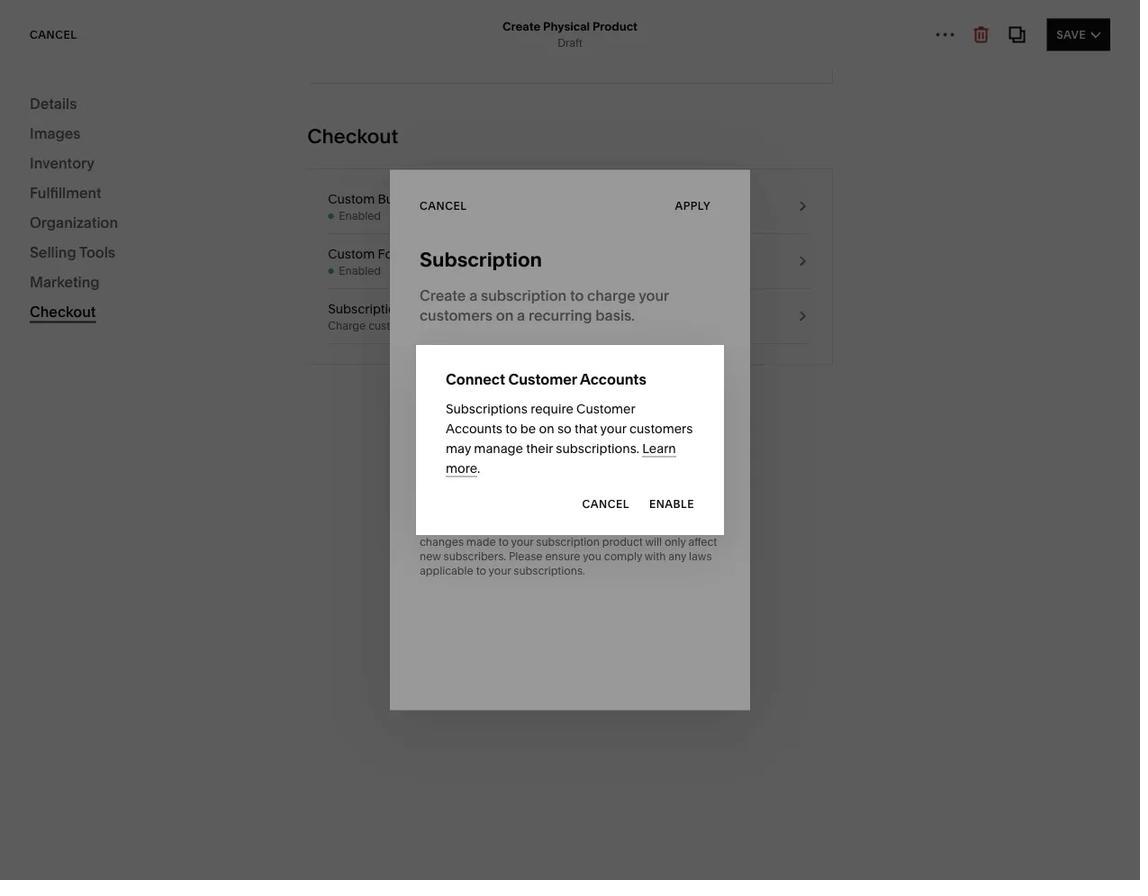 Task type: vqa. For each thing, say whether or not it's contained in the screenshot.
DETAILS at the left of page
yes



Task type: describe. For each thing, give the bounding box(es) containing it.
adding
[[87, 203, 135, 220]]

create inside start adding products to your store create your first product to start selling.
[[50, 249, 91, 265]]

to up start
[[204, 203, 218, 220]]

subscription inside subscription products do not have stock levels. any changes made to your subscription product will only affect new subscribers. please ensure you comply with any laws applicable to your subscriptions.
[[537, 535, 600, 548]]

recurring inside create a subscription to charge your customers on a recurring basis.
[[529, 307, 593, 324]]

0 vertical spatial cancel
[[30, 28, 77, 41]]

subscription inside create a subscription to charge your customers on a recurring basis.
[[481, 287, 567, 305]]

so
[[558, 421, 572, 437]]

laws
[[690, 550, 712, 563]]

subscription for subscription
[[420, 247, 543, 271]]

start adding products to your store create your first product to start selling.
[[50, 203, 285, 265]]

categories button
[[0, 20, 127, 59]]

.
[[478, 461, 481, 476]]

do
[[536, 521, 550, 534]]

forms
[[378, 246, 416, 262]]

with
[[645, 550, 666, 563]]

made
[[467, 535, 496, 548]]

details
[[30, 95, 77, 112]]

subscription charge customers on a recurring basis.
[[328, 301, 529, 333]]

manage
[[474, 441, 524, 456]]

social
[[429, 24, 459, 37]]

start
[[213, 249, 240, 265]]

feature
[[717, 24, 753, 37]]

updating
[[381, 24, 427, 37]]

changes
[[420, 535, 464, 548]]

enable
[[650, 498, 695, 511]]

custom forms
[[328, 246, 416, 262]]

please
[[509, 550, 543, 563]]

subscriptions require customer accounts to be on so that your customers may manage their subscriptions.
[[446, 401, 693, 456]]

0 vertical spatial customer
[[509, 370, 578, 388]]

all
[[30, 86, 55, 110]]

customers inside subscriptions require customer accounts to be on so that your customers may manage their subscriptions.
[[630, 421, 693, 437]]

0 horizontal spatial you
[[542, 24, 560, 37]]

custom for custom forms
[[328, 246, 375, 262]]

subscriptions. inside subscriptions require customer accounts to be on so that your customers may manage their subscriptions.
[[556, 441, 640, 456]]

selling.
[[243, 249, 285, 265]]

start
[[50, 203, 83, 220]]

0 vertical spatial accounts
[[580, 370, 647, 388]]

on inside subscriptions require customer accounts to be on so that your customers may manage their subscriptions.
[[539, 421, 555, 437]]

apply
[[675, 199, 711, 212]]

their
[[527, 441, 553, 456]]

customers inside subscription charge customers on a recurring basis.
[[369, 319, 423, 333]]

learn more link
[[446, 441, 677, 477]]

products inside subscription products do not have stock levels. any changes made to your subscription product will only affect new subscribers. please ensure you comply with any laws applicable to your subscriptions.
[[487, 521, 533, 534]]

connect customer accounts
[[446, 370, 647, 388]]

categories
[[34, 33, 107, 46]]

your left first at the top of page
[[93, 249, 120, 265]]

to
[[328, 24, 340, 37]]

selling
[[30, 243, 76, 261]]

your up the please
[[511, 535, 534, 548]]

may
[[446, 441, 471, 456]]

draft
[[558, 36, 583, 50]]

create physical product draft
[[503, 19, 638, 50]]

custom button
[[328, 192, 418, 207]]

accounts
[[462, 24, 509, 37]]

create for create physical product draft
[[503, 19, 541, 33]]

your inside create a subscription to charge your customers on a recurring basis.
[[639, 287, 669, 305]]

publish
[[563, 24, 601, 37]]

apply button
[[675, 190, 721, 222]]

create a subscription to charge your customers on a recurring basis.
[[420, 287, 669, 324]]

product
[[593, 19, 638, 33]]

when
[[511, 24, 539, 37]]

comply
[[605, 550, 643, 563]]

turn
[[658, 24, 678, 37]]

subscriptions
[[446, 401, 528, 417]]

to inside subscriptions require customer accounts to be on so that your customers may manage their subscriptions.
[[506, 421, 518, 437]]

subscribers.
[[444, 550, 507, 563]]

that
[[575, 421, 598, 437]]

customers inside create a subscription to charge your customers on a recurring basis.
[[420, 307, 493, 324]]

product inside start adding products to your store create your first product to start selling.
[[148, 249, 195, 265]]

product inside subscription products do not have stock levels. any changes made to your subscription product will only affect new subscribers. please ensure you comply with any laws applicable to your subscriptions.
[[603, 535, 643, 548]]

more
[[446, 461, 478, 476]]

your up start
[[221, 203, 251, 220]]

connect
[[446, 370, 506, 388]]



Task type: locate. For each thing, give the bounding box(es) containing it.
subscription products do not have stock levels. any changes made to your subscription product will only affect new subscribers. please ensure you comply with any laws applicable to your subscriptions.
[[420, 521, 718, 577]]

to down subscribers. on the left of page
[[476, 564, 487, 577]]

1 horizontal spatial cancel
[[420, 199, 467, 212]]

images
[[30, 124, 81, 142]]

0 vertical spatial product
[[148, 249, 195, 265]]

on inside subscription charge customers on a recurring basis.
[[426, 319, 439, 333]]

create inside create a subscription to charge your customers on a recurring basis.
[[420, 287, 466, 305]]

any
[[663, 521, 682, 534]]

row group
[[0, 100, 357, 825]]

subscription up changes
[[420, 521, 485, 534]]

to left start
[[198, 249, 210, 265]]

customer up require
[[509, 370, 578, 388]]

cancel button for enable
[[583, 488, 630, 521]]

this
[[697, 24, 715, 37]]

on left this
[[681, 24, 694, 37]]

1 horizontal spatial recurring
[[529, 307, 593, 324]]

0 vertical spatial subscription
[[481, 287, 567, 305]]

1 vertical spatial checkout
[[30, 303, 96, 320]]

recurring down charge
[[529, 307, 593, 324]]

not
[[552, 521, 569, 534]]

basis. inside create a subscription to charge your customers on a recurring basis.
[[596, 307, 635, 324]]

0 vertical spatial create
[[503, 19, 541, 33]]

your
[[221, 203, 251, 220], [93, 249, 120, 265], [639, 287, 669, 305], [601, 421, 627, 437], [511, 535, 534, 548], [489, 564, 511, 577]]

2 horizontal spatial cancel
[[583, 498, 630, 511]]

0 horizontal spatial basis.
[[500, 319, 529, 333]]

1 horizontal spatial products
[[487, 521, 533, 534]]

subscription for subscription products do not have stock levels. any changes made to your subscription product will only affect new subscribers. please ensure you comply with any laws applicable to your subscriptions.
[[420, 521, 485, 534]]

enabled down 'custom forms'
[[339, 265, 381, 278]]

2 vertical spatial cancel button
[[583, 488, 630, 521]]

enabled for forms
[[339, 265, 381, 278]]

recurring inside subscription charge customers on a recurring basis.
[[450, 319, 497, 333]]

0 horizontal spatial accounts
[[446, 421, 503, 437]]

stock
[[599, 521, 626, 534]]

new
[[420, 550, 441, 563]]

1 vertical spatial subscriptions.
[[514, 564, 586, 577]]

subscription up subscription charge customers on a recurring basis.
[[420, 247, 543, 271]]

accounts up that
[[580, 370, 647, 388]]

accounts
[[580, 370, 647, 388], [446, 421, 503, 437]]

1 horizontal spatial checkout
[[308, 124, 399, 148]]

cancel for enable
[[583, 498, 630, 511]]

0 vertical spatial you
[[542, 24, 560, 37]]

store
[[50, 223, 86, 240]]

customers
[[420, 307, 493, 324], [369, 319, 423, 333], [630, 421, 693, 437]]

subscription
[[481, 287, 567, 305], [537, 535, 600, 548]]

cancel button
[[30, 18, 77, 51], [420, 190, 477, 222], [583, 488, 630, 521]]

customers up connect
[[420, 307, 493, 324]]

subscription inside subscription charge customers on a recurring basis.
[[328, 301, 404, 317]]

on right charge
[[426, 319, 439, 333]]

learn
[[643, 441, 677, 456]]

2 vertical spatial create
[[420, 287, 466, 305]]

to left charge
[[570, 287, 584, 305]]

2 horizontal spatial cancel button
[[583, 488, 630, 521]]

enable
[[343, 24, 378, 37]]

inventory
[[30, 154, 95, 172]]

0 vertical spatial products
[[138, 203, 201, 220]]

tab list
[[947, 25, 1030, 54]]

0 vertical spatial subscriptions.
[[556, 441, 640, 456]]

will
[[646, 535, 662, 548]]

billing cycle
[[420, 422, 494, 433]]

customer
[[509, 370, 578, 388], [577, 401, 636, 417]]

only
[[665, 535, 686, 548]]

checkout down the marketing
[[30, 303, 96, 320]]

1 vertical spatial product
[[603, 535, 643, 548]]

be
[[521, 421, 536, 437]]

accounts down subscriptions
[[446, 421, 503, 437]]

cancel inside "connect customer accounts" "dialog"
[[583, 498, 630, 511]]

fulfillment
[[30, 184, 102, 201]]

products up made
[[487, 521, 533, 534]]

you
[[542, 24, 560, 37], [583, 550, 602, 563]]

save
[[1057, 28, 1087, 41]]

customer inside subscriptions require customer accounts to be on so that your customers may manage their subscriptions.
[[577, 401, 636, 417]]

1 vertical spatial products
[[487, 521, 533, 534]]

1 horizontal spatial accounts
[[580, 370, 647, 388]]

cancel up all
[[30, 28, 77, 41]]

product right first at the top of page
[[148, 249, 195, 265]]

your right charge
[[639, 287, 669, 305]]

0 horizontal spatial checkout
[[30, 303, 96, 320]]

products
[[138, 203, 201, 220], [487, 521, 533, 534]]

on left so
[[539, 421, 555, 437]]

cancel inside button
[[420, 199, 467, 212]]

charge
[[328, 319, 366, 333]]

2 custom from the top
[[328, 246, 375, 262]]

subscription up ensure at bottom
[[537, 535, 600, 548]]

0 horizontal spatial recurring
[[450, 319, 497, 333]]

1 vertical spatial subscription
[[537, 535, 600, 548]]

recurring
[[529, 307, 593, 324], [450, 319, 497, 333]]

create left physical
[[503, 19, 541, 33]]

subscription
[[420, 247, 543, 271], [328, 301, 404, 317], [420, 521, 485, 534]]

tools
[[79, 243, 115, 261]]

1 enabled from the top
[[339, 210, 381, 223]]

subscriptions. inside subscription products do not have stock levels. any changes made to your subscription product will only affect new subscribers. please ensure you comply with any laws applicable to your subscriptions.
[[514, 564, 586, 577]]

in
[[756, 24, 765, 37]]

None number field
[[420, 360, 551, 400]]

1 horizontal spatial you
[[583, 550, 602, 563]]

marketing
[[30, 273, 100, 291]]

to left be
[[506, 421, 518, 437]]

cancel button right not
[[583, 488, 630, 521]]

a
[[603, 24, 609, 37], [470, 287, 478, 305], [517, 307, 526, 324], [441, 319, 447, 333]]

a inside subscription charge customers on a recurring basis.
[[441, 319, 447, 333]]

billing
[[420, 422, 459, 433]]

have
[[571, 521, 596, 534]]

customer up that
[[577, 401, 636, 417]]

first
[[123, 249, 145, 265]]

basis. inside subscription charge customers on a recurring basis.
[[500, 319, 529, 333]]

ensure
[[546, 550, 581, 563]]

1 vertical spatial enabled
[[339, 265, 381, 278]]

0 vertical spatial subscription
[[420, 247, 543, 271]]

to
[[204, 203, 218, 220], [198, 249, 210, 265], [570, 287, 584, 305], [506, 421, 518, 437], [499, 535, 509, 548], [476, 564, 487, 577]]

basis. down charge
[[596, 307, 635, 324]]

any
[[669, 550, 687, 563]]

applicable
[[420, 564, 474, 577]]

subscriptions. down ensure at bottom
[[514, 564, 586, 577]]

1 vertical spatial cancel
[[420, 199, 467, 212]]

enabled down custom button
[[339, 210, 381, 223]]

require
[[531, 401, 574, 417]]

your down subscribers. on the left of page
[[489, 564, 511, 577]]

0 horizontal spatial cancel
[[30, 28, 77, 41]]

2 enabled from the top
[[339, 265, 381, 278]]

you right ensure at bottom
[[583, 550, 602, 563]]

enable button
[[650, 488, 695, 521]]

custom
[[328, 192, 375, 207], [328, 246, 375, 262]]

basis.
[[596, 307, 635, 324], [500, 319, 529, 333]]

subscription inside subscription products do not have stock levels. any changes made to your subscription product will only affect new subscribers. please ensure you comply with any laws applicable to your subscriptions.
[[420, 521, 485, 534]]

1 horizontal spatial cancel button
[[420, 190, 477, 222]]

2 vertical spatial cancel
[[583, 498, 630, 511]]

products up first at the top of page
[[138, 203, 201, 220]]

subscription for subscription charge customers on a recurring basis.
[[328, 301, 404, 317]]

you right when
[[542, 24, 560, 37]]

Search items… text field
[[59, 121, 323, 160]]

cancel for apply
[[420, 199, 467, 212]]

0 horizontal spatial product
[[148, 249, 195, 265]]

levels.
[[629, 521, 661, 534]]

connect customer accounts dialog
[[416, 345, 725, 535]]

on up connect
[[496, 307, 514, 324]]

checkout
[[308, 124, 399, 148], [30, 303, 96, 320]]

0 vertical spatial checkout
[[308, 124, 399, 148]]

save button
[[1047, 18, 1111, 51]]

to inside create a subscription to charge your customers on a recurring basis.
[[570, 287, 584, 305]]

learn more
[[446, 441, 677, 476]]

0 vertical spatial cancel button
[[30, 18, 77, 51]]

cycle
[[462, 422, 494, 433]]

0 vertical spatial custom
[[328, 192, 375, 207]]

1 vertical spatial create
[[50, 249, 91, 265]]

your right that
[[601, 421, 627, 437]]

accounts inside subscriptions require customer accounts to be on so that your customers may manage their subscriptions.
[[446, 421, 503, 437]]

create
[[503, 19, 541, 33], [50, 249, 91, 265], [420, 287, 466, 305]]

0 horizontal spatial cancel button
[[30, 18, 77, 51]]

to right made
[[499, 535, 509, 548]]

1 vertical spatial customer
[[577, 401, 636, 417]]

charge
[[588, 287, 636, 305]]

recurring up connect
[[450, 319, 497, 333]]

1 custom from the top
[[328, 192, 375, 207]]

subscriptions.
[[556, 441, 640, 456], [514, 564, 586, 577]]

0 horizontal spatial products
[[138, 203, 201, 220]]

1 vertical spatial cancel button
[[420, 190, 477, 222]]

create for create a subscription to charge your customers on a recurring basis.
[[420, 287, 466, 305]]

affect
[[689, 535, 718, 548]]

subscriptions. down that
[[556, 441, 640, 456]]

cancel button right button
[[420, 190, 477, 222]]

cancel
[[30, 28, 77, 41], [420, 199, 467, 212], [583, 498, 630, 511]]

organization
[[30, 214, 118, 231]]

1 horizontal spatial basis.
[[596, 307, 635, 324]]

on
[[681, 24, 694, 37], [496, 307, 514, 324], [426, 319, 439, 333], [539, 421, 555, 437]]

1 vertical spatial accounts
[[446, 421, 503, 437]]

custom left button
[[328, 192, 375, 207]]

to enable updating social accounts when you publish a product, turn on this feature in
[[328, 24, 765, 37]]

enabled for button
[[339, 210, 381, 223]]

1 vertical spatial you
[[583, 550, 602, 563]]

product,
[[612, 24, 655, 37]]

custom left forms
[[328, 246, 375, 262]]

product up comply on the right bottom of page
[[603, 535, 643, 548]]

subscription up charge
[[328, 301, 404, 317]]

custom for custom button
[[328, 192, 375, 207]]

subscription up connect customer accounts
[[481, 287, 567, 305]]

customers right charge
[[369, 319, 423, 333]]

product
[[148, 249, 195, 265], [603, 535, 643, 548]]

2 horizontal spatial create
[[503, 19, 541, 33]]

create up connect
[[420, 287, 466, 305]]

1 horizontal spatial product
[[603, 535, 643, 548]]

cancel button for apply
[[420, 190, 477, 222]]

cancel up stock
[[583, 498, 630, 511]]

create down 'store'
[[50, 249, 91, 265]]

2 vertical spatial subscription
[[420, 521, 485, 534]]

selling tools
[[30, 243, 115, 261]]

1 vertical spatial custom
[[328, 246, 375, 262]]

customers up learn
[[630, 421, 693, 437]]

1 horizontal spatial create
[[420, 287, 466, 305]]

create inside create physical product draft
[[503, 19, 541, 33]]

your inside subscriptions require customer accounts to be on so that your customers may manage their subscriptions.
[[601, 421, 627, 437]]

cancel button up all
[[30, 18, 77, 51]]

cancel right button
[[420, 199, 467, 212]]

button
[[378, 192, 418, 207]]

1 vertical spatial subscription
[[328, 301, 404, 317]]

products inside start adding products to your store create your first product to start selling.
[[138, 203, 201, 220]]

you inside subscription products do not have stock levels. any changes made to your subscription product will only affect new subscribers. please ensure you comply with any laws applicable to your subscriptions.
[[583, 550, 602, 563]]

enabled
[[339, 210, 381, 223], [339, 265, 381, 278]]

checkout up custom button
[[308, 124, 399, 148]]

physical
[[544, 19, 590, 33]]

on inside create a subscription to charge your customers on a recurring basis.
[[496, 307, 514, 324]]

0 vertical spatial enabled
[[339, 210, 381, 223]]

basis. up connect customer accounts
[[500, 319, 529, 333]]

0 horizontal spatial create
[[50, 249, 91, 265]]



